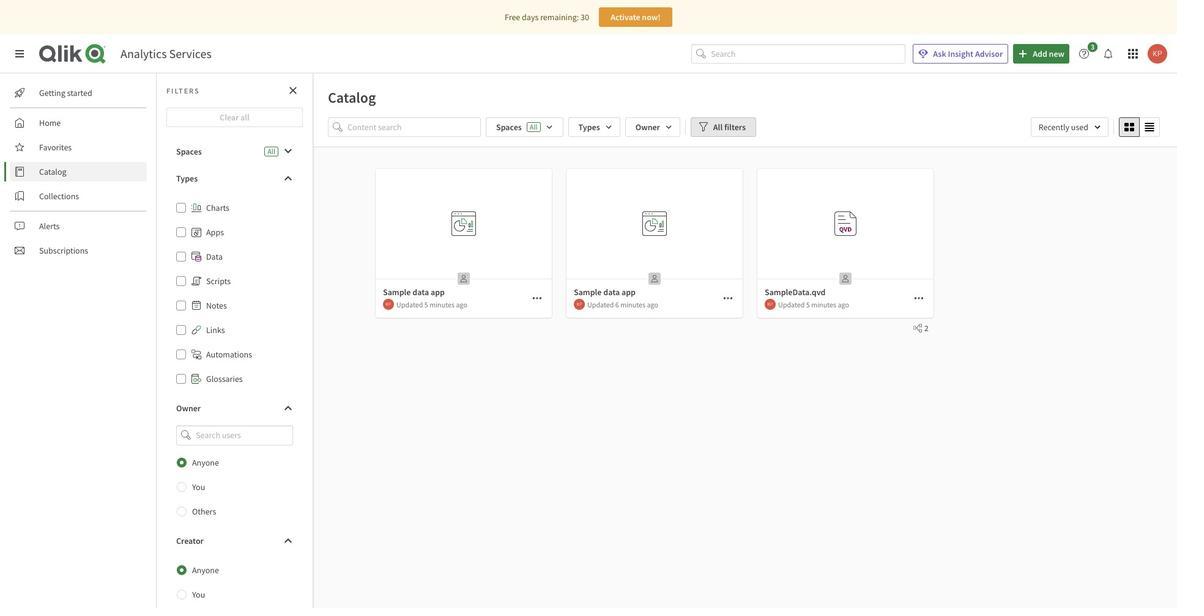 Task type: vqa. For each thing, say whether or not it's contained in the screenshot.
save
no



Task type: locate. For each thing, give the bounding box(es) containing it.
apps
[[206, 227, 224, 238]]

1 updated from the left
[[396, 300, 423, 309]]

2 updated from the left
[[587, 300, 614, 309]]

anyone inside owner "option group"
[[192, 457, 219, 468]]

scripts
[[206, 276, 231, 287]]

0 vertical spatial types button
[[568, 117, 620, 137]]

0 horizontal spatial sample data app
[[383, 287, 445, 298]]

0 vertical spatial types
[[578, 122, 600, 133]]

2 updated 5 minutes ago from the left
[[778, 300, 849, 309]]

1 horizontal spatial sample
[[574, 287, 602, 298]]

types
[[578, 122, 600, 133], [176, 173, 198, 184]]

links
[[206, 325, 225, 336]]

2 horizontal spatial all
[[713, 122, 723, 133]]

activate now!
[[611, 12, 661, 23]]

1 horizontal spatial spaces
[[496, 122, 522, 133]]

2 horizontal spatial updated
[[778, 300, 805, 309]]

now!
[[642, 12, 661, 23]]

sample for updated 5 minutes ago
[[383, 287, 411, 298]]

1 vertical spatial owner
[[176, 403, 201, 414]]

0 horizontal spatial data
[[413, 287, 429, 298]]

0 horizontal spatial more actions image
[[532, 294, 542, 303]]

1 horizontal spatial 5
[[806, 300, 810, 309]]

more actions image for sample data app
[[532, 294, 542, 303]]

new
[[1049, 48, 1065, 59]]

0 horizontal spatial personal element
[[454, 269, 474, 289]]

1 horizontal spatial personal element
[[645, 269, 664, 289]]

subscriptions
[[39, 245, 88, 256]]

charts
[[206, 203, 229, 214]]

data
[[206, 251, 223, 262]]

2 horizontal spatial minutes
[[811, 300, 836, 309]]

updated for more actions image kendall parks "element"
[[587, 300, 614, 309]]

data
[[413, 287, 429, 298], [603, 287, 620, 298]]

remaining:
[[540, 12, 579, 23]]

1 updated 5 minutes ago from the left
[[396, 300, 467, 309]]

app
[[431, 287, 445, 298], [622, 287, 636, 298]]

minutes
[[430, 300, 455, 309], [620, 300, 646, 309], [811, 300, 836, 309]]

all filters
[[713, 122, 746, 133]]

0 horizontal spatial all
[[268, 147, 275, 156]]

2 kendall parks element from the left
[[574, 299, 585, 310]]

1 vertical spatial owner button
[[166, 399, 303, 418]]

personal element for more actions icon associated with sampledata.qvd
[[836, 269, 855, 289]]

2 5 from the left
[[806, 300, 810, 309]]

ago
[[456, 300, 467, 309], [647, 300, 658, 309], [838, 300, 849, 309]]

searchbar element
[[692, 44, 906, 64]]

recently used
[[1039, 122, 1088, 133]]

1 vertical spatial types
[[176, 173, 198, 184]]

1 ago from the left
[[456, 300, 467, 309]]

1 sample data app from the left
[[383, 287, 445, 298]]

2 data from the left
[[603, 287, 620, 298]]

add new
[[1033, 48, 1065, 59]]

0 horizontal spatial updated
[[396, 300, 423, 309]]

1 kendall parks element from the left
[[383, 299, 394, 310]]

0 horizontal spatial ago
[[456, 300, 467, 309]]

3 minutes from the left
[[811, 300, 836, 309]]

updated for kendall parks "element" corresponding to more actions icon associated with sampledata.qvd
[[778, 300, 805, 309]]

5
[[424, 300, 428, 309], [806, 300, 810, 309]]

kendall parks element for sample data app's more actions icon
[[383, 299, 394, 310]]

3 ago from the left
[[838, 300, 849, 309]]

1 vertical spatial catalog
[[39, 166, 66, 177]]

1 horizontal spatial catalog
[[328, 88, 376, 107]]

1 horizontal spatial types
[[578, 122, 600, 133]]

getting started
[[39, 87, 92, 99]]

1 horizontal spatial all
[[530, 122, 537, 132]]

owner button
[[625, 117, 680, 137], [166, 399, 303, 418]]

sample
[[383, 287, 411, 298], [574, 287, 602, 298]]

updated 5 minutes ago
[[396, 300, 467, 309], [778, 300, 849, 309]]

1 app from the left
[[431, 287, 445, 298]]

minutes for personal element corresponding to sample data app's more actions icon
[[430, 300, 455, 309]]

2 horizontal spatial kendall parks element
[[765, 299, 776, 310]]

more actions image
[[532, 294, 542, 303], [914, 294, 924, 303]]

anyone down search users text field
[[192, 457, 219, 468]]

kendall parks image
[[383, 299, 394, 310], [574, 299, 585, 310], [765, 299, 776, 310]]

spaces
[[496, 122, 522, 133], [176, 146, 202, 157]]

2 personal element from the left
[[645, 269, 664, 289]]

0 horizontal spatial sample
[[383, 287, 411, 298]]

1 horizontal spatial kendall parks image
[[574, 299, 585, 310]]

1 horizontal spatial sampledata.qvd
[[833, 267, 884, 276]]

1 vertical spatial you
[[192, 590, 205, 601]]

started
[[67, 87, 92, 99]]

free days remaining: 30
[[505, 12, 589, 23]]

types button
[[568, 117, 620, 137], [166, 169, 303, 188]]

0 horizontal spatial sampledata.qvd
[[765, 287, 826, 298]]

None field
[[166, 426, 303, 446]]

analytics
[[121, 46, 167, 61]]

anyone down creator in the bottom of the page
[[192, 565, 219, 576]]

0 vertical spatial spaces
[[496, 122, 522, 133]]

Content search text field
[[348, 117, 481, 137]]

recently
[[1039, 122, 1069, 133]]

1 horizontal spatial updated 5 minutes ago
[[778, 300, 849, 309]]

analytics services
[[121, 46, 212, 61]]

owner inside the filters 'region'
[[636, 122, 660, 133]]

advisor
[[975, 48, 1003, 59]]

30
[[581, 12, 589, 23]]

creator
[[176, 536, 204, 547]]

you up others
[[192, 482, 205, 493]]

personal element for sample data app's more actions icon
[[454, 269, 474, 289]]

navigation pane element
[[0, 78, 156, 266]]

2 horizontal spatial personal element
[[836, 269, 855, 289]]

1 horizontal spatial data
[[603, 287, 620, 298]]

kendall parks element for more actions image
[[574, 299, 585, 310]]

creator option group
[[166, 558, 303, 609]]

0 vertical spatial you
[[192, 482, 205, 493]]

1 data from the left
[[413, 287, 429, 298]]

spaces inside the filters 'region'
[[496, 122, 522, 133]]

you for creator option group
[[192, 590, 205, 601]]

free
[[505, 12, 520, 23]]

5 for sample data app
[[424, 300, 428, 309]]

0 horizontal spatial minutes
[[430, 300, 455, 309]]

0 horizontal spatial updated 5 minutes ago
[[396, 300, 467, 309]]

kendall parks element for more actions icon associated with sampledata.qvd
[[765, 299, 776, 310]]

3 updated from the left
[[778, 300, 805, 309]]

home link
[[10, 113, 147, 133]]

1 vertical spatial anyone
[[192, 565, 219, 576]]

1 horizontal spatial ago
[[647, 300, 658, 309]]

anyone inside creator option group
[[192, 565, 219, 576]]

1 sample from the left
[[383, 287, 411, 298]]

catalog inside navigation pane element
[[39, 166, 66, 177]]

notes
[[206, 300, 227, 311]]

kendall parks element
[[383, 299, 394, 310], [574, 299, 585, 310], [765, 299, 776, 310]]

2 app from the left
[[622, 287, 636, 298]]

1 horizontal spatial updated
[[587, 300, 614, 309]]

all filters button
[[691, 117, 756, 137]]

0 horizontal spatial kendall parks image
[[383, 299, 394, 310]]

you inside owner "option group"
[[192, 482, 205, 493]]

updated 6 minutes ago
[[587, 300, 658, 309]]

2 minutes from the left
[[620, 300, 646, 309]]

personal element
[[454, 269, 474, 289], [645, 269, 664, 289], [836, 269, 855, 289]]

0 horizontal spatial catalog
[[39, 166, 66, 177]]

1 minutes from the left
[[430, 300, 455, 309]]

minutes for personal element associated with more actions image
[[620, 300, 646, 309]]

1 kendall parks image from the left
[[383, 299, 394, 310]]

1 horizontal spatial owner button
[[625, 117, 680, 137]]

1 horizontal spatial more actions image
[[914, 294, 924, 303]]

1 horizontal spatial kendall parks element
[[574, 299, 585, 310]]

3 personal element from the left
[[836, 269, 855, 289]]

Search text field
[[711, 44, 906, 64]]

1 horizontal spatial minutes
[[620, 300, 646, 309]]

0 horizontal spatial types
[[176, 173, 198, 184]]

1 anyone from the top
[[192, 457, 219, 468]]

2 you from the top
[[192, 590, 205, 601]]

sampledata.qvd
[[833, 267, 884, 276], [765, 287, 826, 298]]

1 personal element from the left
[[454, 269, 474, 289]]

owner
[[636, 122, 660, 133], [176, 403, 201, 414]]

2 sample data app from the left
[[574, 287, 636, 298]]

types for types dropdown button inside the the filters 'region'
[[578, 122, 600, 133]]

2 anyone from the top
[[192, 565, 219, 576]]

1 horizontal spatial app
[[622, 287, 636, 298]]

personal element for more actions image
[[645, 269, 664, 289]]

catalog
[[328, 88, 376, 107], [39, 166, 66, 177]]

0 horizontal spatial app
[[431, 287, 445, 298]]

all
[[713, 122, 723, 133], [530, 122, 537, 132], [268, 147, 275, 156]]

sample data app for 5
[[383, 287, 445, 298]]

2 button
[[908, 323, 929, 334]]

types inside the filters 'region'
[[578, 122, 600, 133]]

alerts link
[[10, 217, 147, 236]]

0 vertical spatial catalog
[[328, 88, 376, 107]]

6
[[615, 300, 619, 309]]

0 horizontal spatial owner button
[[166, 399, 303, 418]]

0 horizontal spatial types button
[[166, 169, 303, 188]]

updated
[[396, 300, 423, 309], [587, 300, 614, 309], [778, 300, 805, 309]]

1 horizontal spatial sample data app
[[574, 287, 636, 298]]

2 horizontal spatial ago
[[838, 300, 849, 309]]

creator button
[[166, 531, 303, 551]]

0 vertical spatial owner button
[[625, 117, 680, 137]]

1 vertical spatial spaces
[[176, 146, 202, 157]]

you inside creator option group
[[192, 590, 205, 601]]

filters
[[166, 86, 200, 95]]

2 horizontal spatial kendall parks image
[[765, 299, 776, 310]]

anyone
[[192, 457, 219, 468], [192, 565, 219, 576]]

1 5 from the left
[[424, 300, 428, 309]]

0 horizontal spatial spaces
[[176, 146, 202, 157]]

2 ago from the left
[[647, 300, 658, 309]]

0 horizontal spatial 5
[[424, 300, 428, 309]]

all inside 'dropdown button'
[[713, 122, 723, 133]]

0 horizontal spatial kendall parks element
[[383, 299, 394, 310]]

anyone for owner "option group"
[[192, 457, 219, 468]]

you down creator in the bottom of the page
[[192, 590, 205, 601]]

1 horizontal spatial types button
[[568, 117, 620, 137]]

days
[[522, 12, 539, 23]]

updated 5 minutes ago for sampledata.qvd
[[778, 300, 849, 309]]

home
[[39, 117, 61, 128]]

kendall parks image
[[1148, 44, 1167, 64]]

you
[[192, 482, 205, 493], [192, 590, 205, 601]]

2 sample from the left
[[574, 287, 602, 298]]

0 vertical spatial anyone
[[192, 457, 219, 468]]

1 horizontal spatial owner
[[636, 122, 660, 133]]

2 more actions image from the left
[[914, 294, 924, 303]]

0 vertical spatial owner
[[636, 122, 660, 133]]

sample data app
[[383, 287, 445, 298], [574, 287, 636, 298]]

3 kendall parks element from the left
[[765, 299, 776, 310]]

1 you from the top
[[192, 482, 205, 493]]

add new button
[[1013, 44, 1069, 64]]

services
[[169, 46, 212, 61]]

1 more actions image from the left
[[532, 294, 542, 303]]



Task type: describe. For each thing, give the bounding box(es) containing it.
more actions image for sampledata.qvd
[[914, 294, 924, 303]]

ago for second kendall parks image from left
[[647, 300, 658, 309]]

5 for sampledata.qvd
[[806, 300, 810, 309]]

ago for third kendall parks image from left
[[838, 300, 849, 309]]

1 vertical spatial sampledata.qvd
[[765, 287, 826, 298]]

app for 5
[[431, 287, 445, 298]]

data for 6
[[603, 287, 620, 298]]

automations
[[206, 349, 252, 360]]

types for types dropdown button to the bottom
[[176, 173, 198, 184]]

subscriptions link
[[10, 241, 147, 261]]

add
[[1033, 48, 1047, 59]]

favorites
[[39, 142, 72, 153]]

alerts
[[39, 221, 60, 232]]

owner option group
[[166, 451, 303, 524]]

types button inside the filters 'region'
[[568, 117, 620, 137]]

0 horizontal spatial owner
[[176, 403, 201, 414]]

filters
[[724, 122, 746, 133]]

0 vertical spatial sampledata.qvd
[[833, 267, 884, 276]]

2 kendall parks image from the left
[[574, 299, 585, 310]]

3 button
[[1074, 42, 1101, 64]]

ask insight advisor
[[933, 48, 1003, 59]]

sample data app for 6
[[574, 287, 636, 298]]

updated for sample data app's more actions icon's kendall parks "element"
[[396, 300, 423, 309]]

glossaries
[[206, 374, 243, 385]]

activate now! link
[[599, 7, 672, 27]]

getting
[[39, 87, 65, 99]]

ago for first kendall parks image
[[456, 300, 467, 309]]

3
[[1091, 42, 1095, 51]]

favorites link
[[10, 138, 147, 157]]

minutes for personal element associated with more actions icon associated with sampledata.qvd
[[811, 300, 836, 309]]

close sidebar menu image
[[15, 49, 24, 59]]

ask insight advisor button
[[913, 44, 1008, 64]]

data for 5
[[413, 287, 429, 298]]

app for 6
[[622, 287, 636, 298]]

sample for updated 6 minutes ago
[[574, 287, 602, 298]]

switch view group
[[1119, 117, 1160, 137]]

1 vertical spatial types button
[[166, 169, 303, 188]]

owner button inside the filters 'region'
[[625, 117, 680, 137]]

collections link
[[10, 187, 147, 206]]

more actions image
[[723, 294, 733, 303]]

used
[[1071, 122, 1088, 133]]

3 kendall parks image from the left
[[765, 299, 776, 310]]

filters region
[[313, 115, 1177, 147]]

2
[[924, 323, 929, 334]]

anyone for creator option group
[[192, 565, 219, 576]]

collections
[[39, 191, 79, 202]]

analytics services element
[[121, 46, 212, 61]]

ask
[[933, 48, 946, 59]]

Search users text field
[[193, 426, 278, 446]]

catalog link
[[10, 162, 147, 182]]

Recently used field
[[1031, 117, 1109, 137]]

you for owner "option group"
[[192, 482, 205, 493]]

activate
[[611, 12, 640, 23]]

getting started link
[[10, 83, 147, 103]]

updated 5 minutes ago for sample data app
[[396, 300, 467, 309]]

insight
[[948, 48, 973, 59]]

others
[[192, 506, 216, 517]]



